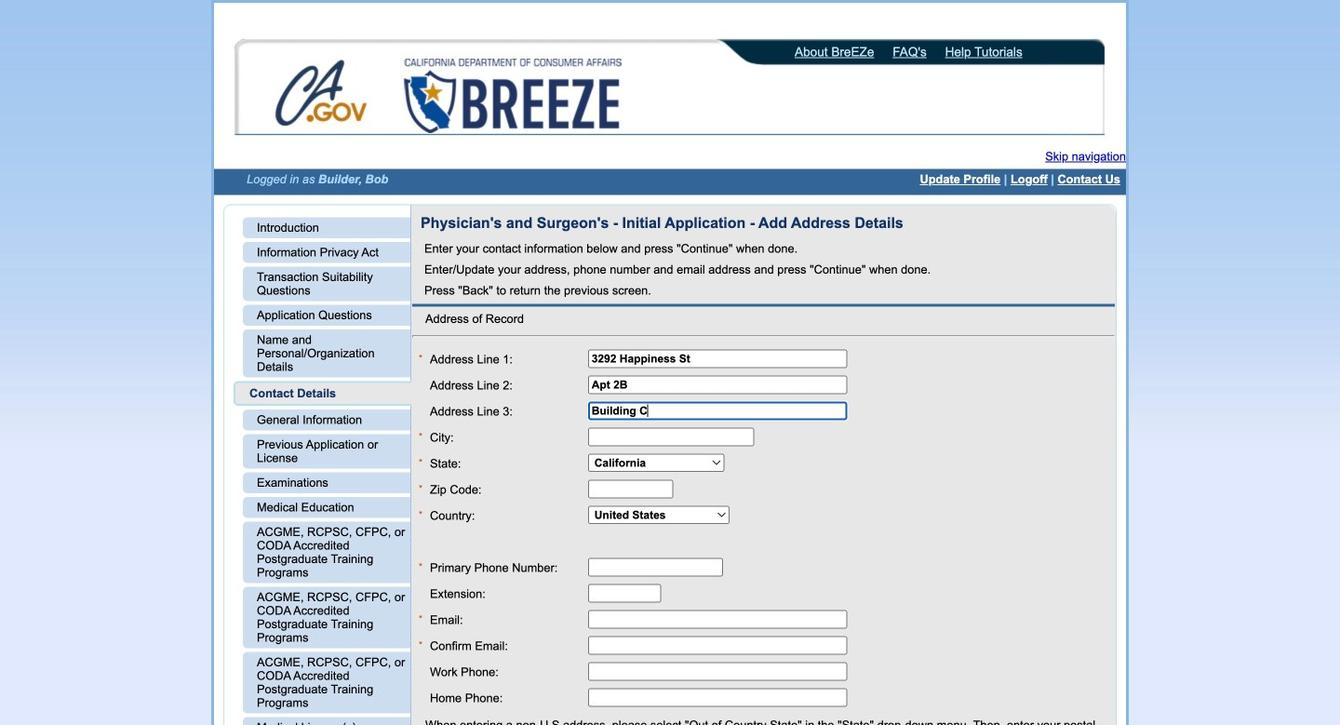 Task type: describe. For each thing, give the bounding box(es) containing it.
ca.gov image
[[275, 59, 370, 131]]

state of california breeze image
[[400, 59, 626, 133]]



Task type: locate. For each thing, give the bounding box(es) containing it.
None text field
[[588, 349, 847, 368], [588, 375, 847, 394], [588, 401, 847, 420], [588, 480, 673, 498], [588, 636, 847, 655], [588, 688, 847, 707], [588, 349, 847, 368], [588, 375, 847, 394], [588, 401, 847, 420], [588, 480, 673, 498], [588, 636, 847, 655], [588, 688, 847, 707]]

None text field
[[588, 428, 754, 446], [588, 558, 723, 576], [588, 584, 661, 603], [588, 610, 847, 629], [588, 662, 847, 681], [588, 428, 754, 446], [588, 558, 723, 576], [588, 584, 661, 603], [588, 610, 847, 629], [588, 662, 847, 681]]



Task type: vqa. For each thing, say whether or not it's contained in the screenshot.
<small>Disclosure of your Social Security Number or Individual Taxpayer Identification Number is mandatory. Section 30 of the Business and Professions Code and Public Law 94-455 (42 USCA 405 (c)(2)(C)) authorize collection of your Social Security Number or Individual Taxpayer Identification Number.  Your Social Security Number or Individual Taxpayer Identification Numberwill be used exclusively for tax enforcement purposes, for purposes of compliance with any judgment or order for family support in accordance with Section 11350.6 of the Welfare and Institutions Code, or for verification of licensure, certification or examination status by a licensing or examination entity which utilizes a national examination and where licensure is reciprocal with the requesting state. If you fail to disclose your Social Security Number or Individual Taxpayer Identification Number, your application for initial or renewal of licensure/certification will not be processed. You will be reported to the Franchise Tax Board, who may assess a $100 penalty against you.</small> icon
no



